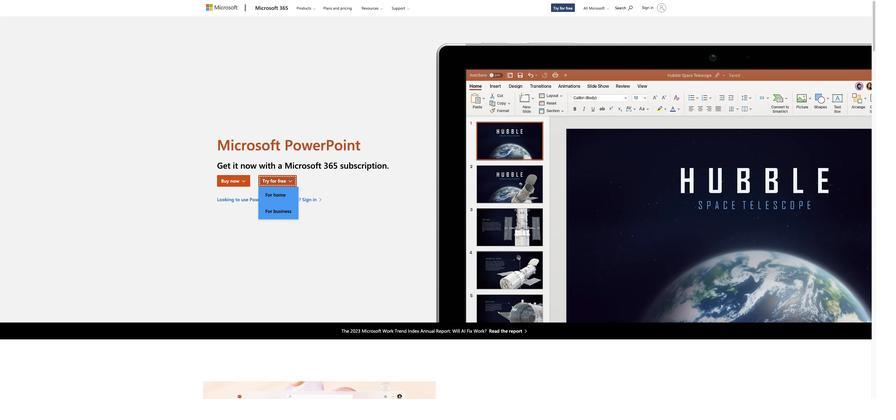 Task type: vqa. For each thing, say whether or not it's contained in the screenshot.
THE "WHAT INFORMATION WILL I FIND ON DOWNLOAD PAGES?" 'dropdown button'
no



Task type: locate. For each thing, give the bounding box(es) containing it.
0 vertical spatial try for free
[[554, 6, 573, 10]]

0 horizontal spatial in
[[313, 197, 317, 203]]

0 horizontal spatial sign
[[303, 197, 312, 203]]

0 vertical spatial now
[[241, 160, 257, 171]]

free for "try for free" dropdown button
[[278, 178, 286, 184]]

free inside try for free link
[[566, 6, 573, 10]]

subscription.
[[340, 160, 389, 171]]

all microsoft button
[[579, 0, 613, 16]]

1 horizontal spatial try for free
[[554, 6, 573, 10]]

free left all
[[566, 6, 573, 10]]

0 vertical spatial try
[[554, 6, 559, 10]]

0 vertical spatial for
[[266, 192, 272, 198]]

1 vertical spatial in
[[313, 197, 317, 203]]

1 vertical spatial try for free
[[263, 178, 286, 184]]

try for free inside try for free link
[[554, 6, 573, 10]]

1 vertical spatial for
[[271, 178, 277, 184]]

sign right web?
[[303, 197, 312, 203]]

0 horizontal spatial 365
[[280, 4, 288, 11]]

0 vertical spatial powerpoint
[[285, 135, 361, 154]]

sign
[[643, 6, 650, 10], [303, 197, 312, 203]]

try for free inside dropdown button
[[263, 178, 286, 184]]

for business
[[266, 208, 292, 214]]

the right the on
[[282, 197, 289, 203]]

powerpoint left the on
[[250, 197, 274, 203]]

in right web?
[[313, 197, 317, 203]]

try for free for try for free link
[[554, 6, 573, 10]]

try for free for "try for free" dropdown button
[[263, 178, 286, 184]]

the right read at the right bottom of page
[[501, 328, 508, 334]]

0 vertical spatial sign
[[643, 6, 650, 10]]

1 for from the top
[[266, 192, 272, 198]]

0 vertical spatial free
[[566, 6, 573, 10]]

try for free up for home
[[263, 178, 286, 184]]

products
[[297, 6, 312, 10]]

products button
[[292, 0, 321, 16]]

0 horizontal spatial powerpoint
[[250, 197, 274, 203]]

1 vertical spatial sign
[[303, 197, 312, 203]]

0 vertical spatial 365
[[280, 4, 288, 11]]

1 horizontal spatial sign
[[643, 6, 650, 10]]

0 horizontal spatial the
[[282, 197, 289, 203]]

read the report link
[[490, 328, 531, 335]]

free for try for free link
[[566, 6, 573, 10]]

for
[[266, 192, 272, 198], [266, 208, 272, 214]]

try for "try for free" dropdown button
[[263, 178, 269, 184]]

looking to use powerpoint on the web? sign in
[[217, 197, 317, 203]]

get
[[217, 160, 231, 171]]

now
[[241, 160, 257, 171], [231, 178, 240, 184]]

support button
[[387, 0, 415, 16]]

1 vertical spatial powerpoint
[[250, 197, 274, 203]]

1 vertical spatial for
[[266, 208, 272, 214]]

2 for from the top
[[266, 208, 272, 214]]

0 horizontal spatial try for free
[[263, 178, 286, 184]]

use
[[241, 197, 249, 203]]

1 vertical spatial free
[[278, 178, 286, 184]]

in inside sign in link
[[651, 6, 654, 10]]

1 vertical spatial now
[[231, 178, 240, 184]]

free
[[566, 6, 573, 10], [278, 178, 286, 184]]

0 vertical spatial the
[[282, 197, 289, 203]]

1 vertical spatial the
[[501, 328, 508, 334]]

sign in
[[643, 6, 654, 10]]

in inside looking to use powerpoint on the web? sign in link
[[313, 197, 317, 203]]

try for free
[[554, 6, 573, 10], [263, 178, 286, 184]]

for left all
[[560, 6, 565, 10]]

now inside buy now dropdown button
[[231, 178, 240, 184]]

in
[[651, 6, 654, 10], [313, 197, 317, 203]]

read
[[490, 328, 500, 334]]

powerpoint
[[285, 135, 361, 154], [250, 197, 274, 203]]

the
[[282, 197, 289, 203], [501, 328, 508, 334]]

1 horizontal spatial in
[[651, 6, 654, 10]]

0 vertical spatial in
[[651, 6, 654, 10]]

with
[[259, 160, 276, 171]]

sign right search search box
[[643, 6, 650, 10]]

pricing
[[341, 6, 352, 10]]

microsoft
[[255, 4, 278, 11], [589, 6, 605, 10], [217, 135, 281, 154], [285, 160, 322, 171], [362, 328, 382, 334]]

get it now with a microsoft 365 subscription.
[[217, 160, 389, 171]]

buy now button
[[217, 175, 250, 187]]

to
[[236, 197, 240, 203]]

free up home
[[278, 178, 286, 184]]

in right search search box
[[651, 6, 654, 10]]

for down looking to use powerpoint on the web? sign in link
[[266, 208, 272, 214]]

for for for home
[[266, 192, 272, 198]]

will
[[453, 328, 460, 334]]

microsoft powerpoint
[[217, 135, 361, 154]]

now right buy
[[231, 178, 240, 184]]

home
[[274, 192, 286, 198]]

try for free link
[[551, 3, 576, 12]]

microsoft inside dropdown button
[[589, 6, 605, 10]]

0 horizontal spatial try
[[263, 178, 269, 184]]

a
[[278, 160, 283, 171]]

for
[[560, 6, 565, 10], [271, 178, 277, 184]]

1 horizontal spatial 365
[[324, 160, 338, 171]]

1 horizontal spatial try
[[554, 6, 559, 10]]

1 horizontal spatial for
[[560, 6, 565, 10]]

365
[[280, 4, 288, 11], [324, 160, 338, 171]]

for up for home
[[271, 178, 277, 184]]

microsoft 365 link
[[253, 0, 291, 16]]

try for free left all
[[554, 6, 573, 10]]

0 horizontal spatial for
[[271, 178, 277, 184]]

try inside dropdown button
[[263, 178, 269, 184]]

try for free button
[[259, 175, 297, 187]]

sign in link
[[639, 1, 669, 15]]

try
[[554, 6, 559, 10], [263, 178, 269, 184]]

1 horizontal spatial free
[[566, 6, 573, 10]]

now right 'it'
[[241, 160, 257, 171]]

1 vertical spatial try
[[263, 178, 269, 184]]

all
[[584, 6, 588, 10]]

0 vertical spatial for
[[560, 6, 565, 10]]

0 horizontal spatial now
[[231, 178, 240, 184]]

for inside dropdown button
[[271, 178, 277, 184]]

1 horizontal spatial the
[[501, 328, 508, 334]]

for left the on
[[266, 192, 272, 198]]

ai
[[462, 328, 466, 334]]

buy
[[221, 178, 229, 184]]

device screen showing a presentation open in powerpoint image
[[436, 16, 873, 323]]

free inside "try for free" dropdown button
[[278, 178, 286, 184]]

powerpoint up get it now with a microsoft 365 subscription.
[[285, 135, 361, 154]]

0 horizontal spatial free
[[278, 178, 286, 184]]

on
[[275, 197, 281, 203]]



Task type: describe. For each thing, give the bounding box(es) containing it.
1 horizontal spatial powerpoint
[[285, 135, 361, 154]]

index
[[408, 328, 420, 334]]

for home
[[266, 192, 286, 198]]

resources
[[362, 6, 379, 10]]

fix
[[467, 328, 473, 334]]

business
[[274, 208, 292, 214]]

it
[[233, 160, 238, 171]]

microsoft inside "link"
[[255, 4, 278, 11]]

2023
[[351, 328, 361, 334]]

plans and pricing
[[324, 6, 352, 10]]

plans and pricing link
[[321, 0, 355, 14]]

for for "try for free" dropdown button
[[271, 178, 277, 184]]

looking
[[217, 197, 234, 203]]

microsoft 365
[[255, 4, 288, 11]]

report
[[510, 328, 523, 334]]

microsoft image
[[206, 4, 238, 11]]

trend
[[395, 328, 407, 334]]

report:
[[437, 328, 451, 334]]

search
[[616, 5, 627, 10]]

try for free element
[[259, 187, 299, 220]]

annual
[[421, 328, 435, 334]]

work?
[[474, 328, 487, 334]]

all microsoft
[[584, 6, 605, 10]]

work
[[383, 328, 394, 334]]

Search search field
[[613, 1, 639, 14]]

for for for business
[[266, 208, 272, 214]]

web?
[[290, 197, 301, 203]]

1 horizontal spatial now
[[241, 160, 257, 171]]

support
[[392, 6, 406, 10]]

the
[[342, 328, 349, 334]]

buy now
[[221, 178, 240, 184]]

resources button
[[357, 0, 388, 16]]

looking to use powerpoint on the web? sign in link
[[217, 196, 325, 203]]

powerpoint inside looking to use powerpoint on the web? sign in link
[[250, 197, 274, 203]]

plans
[[324, 6, 332, 10]]

1 vertical spatial 365
[[324, 160, 338, 171]]

365 inside "link"
[[280, 4, 288, 11]]

and
[[333, 6, 340, 10]]

search button
[[613, 1, 636, 14]]

the 2023 microsoft work trend index annual report: will ai fix work? read the report
[[342, 328, 523, 334]]

for for try for free link
[[560, 6, 565, 10]]

the inside looking to use powerpoint on the web? sign in link
[[282, 197, 289, 203]]

for business link
[[259, 203, 299, 220]]

try for try for free link
[[554, 6, 559, 10]]

for home link
[[259, 187, 299, 203]]



